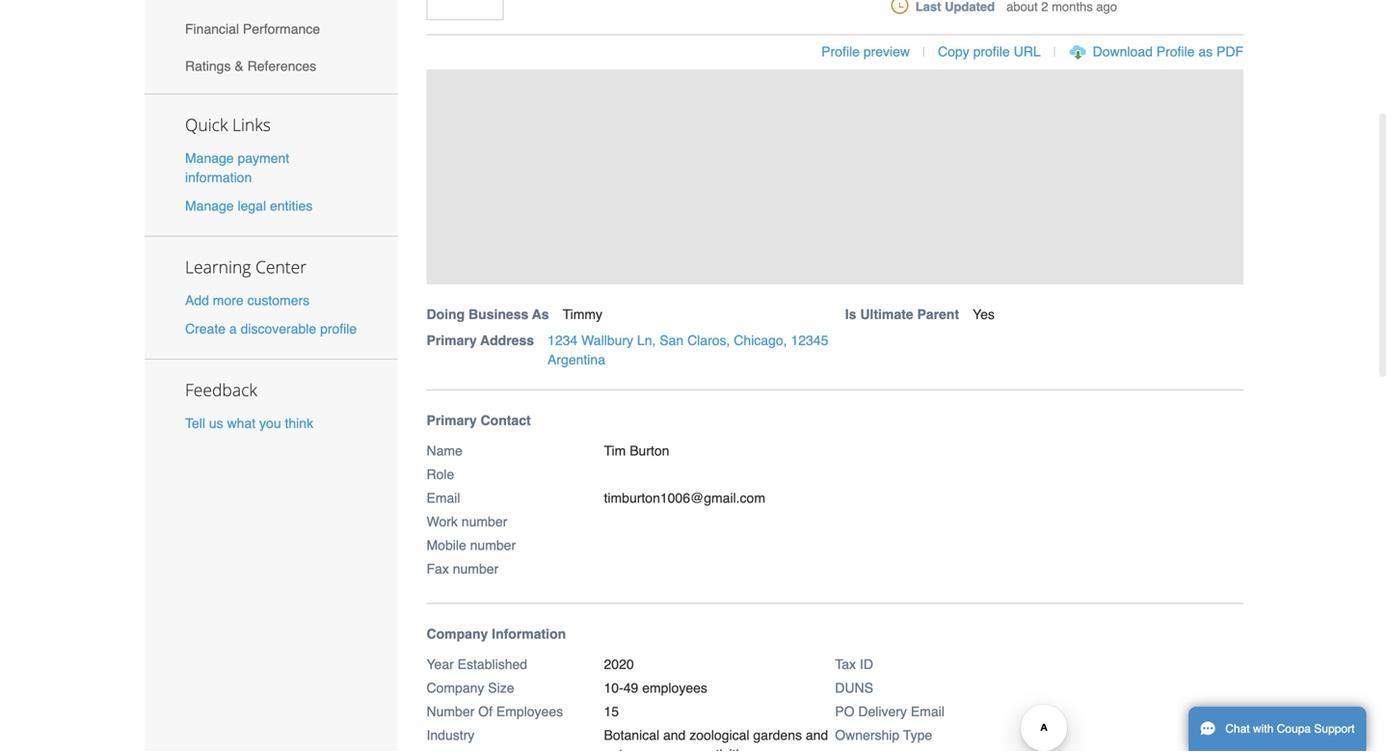 Task type: locate. For each thing, give the bounding box(es) containing it.
2 and from the left
[[806, 728, 828, 743]]

manage up information
[[185, 151, 234, 166]]

1 vertical spatial company
[[427, 680, 484, 696]]

quick
[[185, 113, 228, 136]]

doing
[[427, 307, 465, 322]]

profile inside button
[[1157, 44, 1195, 59]]

primary up name
[[427, 413, 477, 428]]

profile right "discoverable"
[[320, 321, 357, 336]]

tell
[[185, 415, 205, 431]]

1 horizontal spatial profile
[[1157, 44, 1195, 59]]

0 vertical spatial primary
[[427, 333, 477, 348]]

you
[[259, 415, 281, 431]]

number right mobile
[[470, 538, 516, 553]]

number down mobile
[[453, 561, 499, 577]]

primary for primary contact
[[427, 413, 477, 428]]

2 manage from the top
[[185, 198, 234, 213]]

profile left as
[[1157, 44, 1195, 59]]

chat with coupa support button
[[1189, 707, 1366, 751]]

is
[[845, 307, 857, 322]]

and up reserves
[[663, 728, 686, 743]]

15
[[604, 704, 619, 719]]

san
[[660, 333, 684, 348]]

1 vertical spatial manage
[[185, 198, 234, 213]]

email up work
[[427, 490, 460, 506]]

work number mobile number fax number
[[427, 514, 516, 577]]

established
[[458, 657, 527, 672]]

employees
[[496, 704, 563, 719]]

manage inside manage payment information
[[185, 151, 234, 166]]

email up type
[[911, 704, 945, 719]]

profile left preview
[[822, 44, 860, 59]]

1 horizontal spatial profile
[[973, 44, 1010, 59]]

2 profile from the left
[[1157, 44, 1195, 59]]

1 company from the top
[[427, 626, 488, 642]]

role
[[427, 467, 454, 482]]

company up "number"
[[427, 680, 484, 696]]

links
[[232, 113, 271, 136]]

manage
[[185, 151, 234, 166], [185, 198, 234, 213]]

industry
[[427, 728, 475, 743]]

0 vertical spatial manage
[[185, 151, 234, 166]]

timburton1006@gmail.com
[[604, 490, 766, 506]]

primary
[[427, 333, 477, 348], [427, 413, 477, 428]]

employees
[[642, 680, 708, 696]]

company up year
[[427, 626, 488, 642]]

copy
[[938, 44, 970, 59]]

1 horizontal spatial and
[[806, 728, 828, 743]]

2 company from the top
[[427, 680, 484, 696]]

burton
[[630, 443, 670, 459]]

0 horizontal spatial profile
[[320, 321, 357, 336]]

pdf
[[1217, 44, 1244, 59]]

1 horizontal spatial email
[[911, 704, 945, 719]]

ratings
[[185, 58, 231, 74]]

is ultimate parent
[[845, 307, 959, 322]]

1 vertical spatial email
[[911, 704, 945, 719]]

profile preview
[[822, 44, 910, 59]]

preview
[[864, 44, 910, 59]]

company
[[427, 626, 488, 642], [427, 680, 484, 696]]

background image
[[427, 70, 1244, 285]]

0 horizontal spatial and
[[663, 728, 686, 743]]

references
[[247, 58, 316, 74]]

and right gardens
[[806, 728, 828, 743]]

1234
[[548, 333, 578, 348]]

1 vertical spatial number
[[470, 538, 516, 553]]

number right work
[[462, 514, 507, 529]]

mobile
[[427, 538, 466, 553]]

0 vertical spatial email
[[427, 490, 460, 506]]

0 horizontal spatial profile
[[822, 44, 860, 59]]

number
[[462, 514, 507, 529], [470, 538, 516, 553], [453, 561, 499, 577]]

1 vertical spatial profile
[[320, 321, 357, 336]]

as
[[532, 307, 549, 322]]

reserves
[[646, 747, 698, 751]]

ratings & references link
[[145, 47, 398, 85]]

manage payment information
[[185, 151, 289, 185]]

botanical and zoological gardens and nature reserves activities
[[604, 728, 828, 751]]

profile
[[973, 44, 1010, 59], [320, 321, 357, 336]]

0 vertical spatial company
[[427, 626, 488, 642]]

profile left url
[[973, 44, 1010, 59]]

feedback
[[185, 378, 257, 401]]

0 vertical spatial profile
[[973, 44, 1010, 59]]

tell us what you think button
[[185, 413, 313, 433]]

po delivery email
[[835, 704, 945, 719]]

copy profile url
[[938, 44, 1041, 59]]

more
[[213, 293, 244, 308]]

manage for manage legal entities
[[185, 198, 234, 213]]

ln,
[[637, 333, 656, 348]]

banner
[[420, 0, 1264, 391]]

1 primary from the top
[[427, 333, 477, 348]]

profile
[[822, 44, 860, 59], [1157, 44, 1195, 59]]

2 primary from the top
[[427, 413, 477, 428]]

email
[[427, 490, 460, 506], [911, 704, 945, 719]]

1 manage from the top
[[185, 151, 234, 166]]

customers
[[247, 293, 310, 308]]

chat
[[1226, 722, 1250, 736]]

coupa
[[1277, 722, 1311, 736]]

year
[[427, 657, 454, 672]]

us
[[209, 415, 223, 431]]

1 and from the left
[[663, 728, 686, 743]]

download profile as pdf
[[1093, 44, 1244, 59]]

primary down doing
[[427, 333, 477, 348]]

1234 wallbury ln, san claros, chicago, 12345 argentina
[[548, 333, 829, 367]]

manage legal entities link
[[185, 198, 313, 213]]

1 vertical spatial primary
[[427, 413, 477, 428]]

banner containing profile preview
[[420, 0, 1264, 391]]

0 horizontal spatial email
[[427, 490, 460, 506]]

ownership
[[835, 728, 900, 743]]

address
[[480, 333, 534, 348]]

contact
[[481, 413, 531, 428]]

add more customers link
[[185, 293, 310, 308]]

manage down information
[[185, 198, 234, 213]]

id
[[860, 657, 873, 672]]

learning center
[[185, 255, 307, 278]]



Task type: describe. For each thing, give the bounding box(es) containing it.
tell us what you think
[[185, 415, 313, 431]]

size
[[488, 680, 514, 696]]

create
[[185, 321, 226, 336]]

download profile as pdf button
[[1093, 42, 1244, 61]]

add more customers
[[185, 293, 310, 308]]

think
[[285, 415, 313, 431]]

primary for primary address
[[427, 333, 477, 348]]

of
[[478, 704, 493, 719]]

company for company size
[[427, 680, 484, 696]]

discoverable
[[241, 321, 316, 336]]

profile preview link
[[822, 44, 910, 59]]

49
[[624, 680, 639, 696]]

ratings & references
[[185, 58, 316, 74]]

doing business as
[[427, 307, 549, 322]]

2020
[[604, 657, 634, 672]]

work
[[427, 514, 458, 529]]

information
[[492, 626, 566, 642]]

wallbury
[[581, 333, 633, 348]]

company size
[[427, 680, 514, 696]]

url
[[1014, 44, 1041, 59]]

information
[[185, 170, 252, 185]]

entities
[[270, 198, 313, 213]]

ultimate
[[860, 307, 914, 322]]

business
[[469, 307, 529, 322]]

with
[[1253, 722, 1274, 736]]

add
[[185, 293, 209, 308]]

financial performance
[[185, 21, 320, 36]]

12345
[[791, 333, 829, 348]]

type
[[903, 728, 932, 743]]

tim
[[604, 443, 626, 459]]

center
[[255, 255, 307, 278]]

financial performance link
[[145, 10, 398, 47]]

po
[[835, 704, 855, 719]]

name
[[427, 443, 463, 459]]

what
[[227, 415, 256, 431]]

t & b enterprises image
[[427, 0, 504, 20]]

company information
[[427, 626, 566, 642]]

chat with coupa support
[[1226, 722, 1355, 736]]

payment
[[238, 151, 289, 166]]

10-
[[604, 680, 624, 696]]

tim burton
[[604, 443, 670, 459]]

tax id
[[835, 657, 873, 672]]

as
[[1199, 44, 1213, 59]]

company for company information
[[427, 626, 488, 642]]

performance
[[243, 21, 320, 36]]

a
[[229, 321, 237, 336]]

create a discoverable profile
[[185, 321, 357, 336]]

zoological
[[690, 728, 750, 743]]

gardens
[[753, 728, 802, 743]]

argentina
[[548, 352, 605, 367]]

download
[[1093, 44, 1153, 59]]

number
[[427, 704, 475, 719]]

financial
[[185, 21, 239, 36]]

manage legal entities
[[185, 198, 313, 213]]

0 vertical spatial number
[[462, 514, 507, 529]]

&
[[235, 58, 244, 74]]

delivery
[[858, 704, 907, 719]]

primary contact
[[427, 413, 531, 428]]

learning
[[185, 255, 251, 278]]

1 profile from the left
[[822, 44, 860, 59]]

2 vertical spatial number
[[453, 561, 499, 577]]

year established
[[427, 657, 527, 672]]

activities
[[702, 747, 753, 751]]

yes
[[973, 307, 995, 322]]

duns
[[835, 680, 873, 696]]

1234 wallbury ln, san claros, chicago, 12345 argentina link
[[548, 333, 829, 367]]

nature
[[604, 747, 642, 751]]

copy profile url button
[[938, 42, 1041, 61]]

manage payment information link
[[185, 151, 289, 185]]

number of employees
[[427, 704, 563, 719]]

manage for manage payment information
[[185, 151, 234, 166]]

support
[[1314, 722, 1355, 736]]

profile inside button
[[973, 44, 1010, 59]]

create a discoverable profile link
[[185, 321, 357, 336]]

parent
[[917, 307, 959, 322]]

fax
[[427, 561, 449, 577]]



Task type: vqa. For each thing, say whether or not it's contained in the screenshot.
Manage to the top
yes



